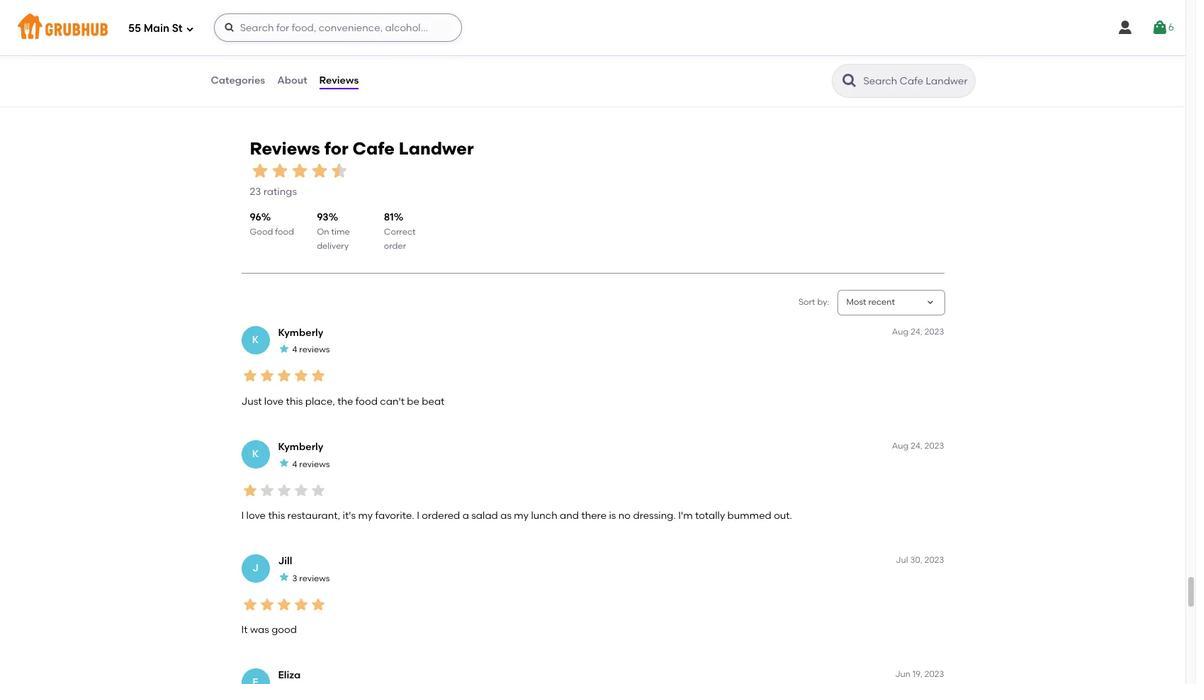 Task type: locate. For each thing, give the bounding box(es) containing it.
1 vertical spatial aug 24, 2023
[[892, 441, 945, 451]]

1 4 reviews from the top
[[292, 345, 330, 355]]

2 4 reviews from the top
[[292, 459, 330, 469]]

2 vertical spatial reviews
[[299, 573, 330, 583]]

0 vertical spatial 4
[[292, 345, 297, 355]]

1 k from the top
[[252, 334, 259, 346]]

mi for 163 ratings
[[504, 61, 514, 71]]

lunch
[[531, 510, 558, 522]]

3
[[292, 573, 297, 583]]

1 kymberly from the top
[[278, 327, 324, 339]]

aug 24, 2023
[[892, 327, 945, 337], [892, 441, 945, 451]]

93
[[317, 211, 329, 223]]

1 aug from the top
[[892, 327, 909, 337]]

0 horizontal spatial mi
[[251, 61, 261, 71]]

my right it's
[[358, 510, 373, 522]]

be
[[407, 395, 420, 407]]

1 horizontal spatial this
[[286, 395, 303, 407]]

sort
[[799, 297, 816, 307]]

0 horizontal spatial food
[[275, 227, 294, 237]]

it
[[241, 624, 248, 636]]

1 24, from the top
[[911, 327, 923, 337]]

reviews
[[319, 74, 359, 86], [250, 139, 320, 159]]

1 20–30 from the left
[[484, 49, 509, 59]]

2 20–30 from the left
[[737, 49, 762, 59]]

163 ratings
[[651, 64, 702, 76]]

20–30 inside the 20–30 min 3.59 mi
[[484, 49, 509, 59]]

3.30
[[737, 61, 755, 71]]

1 mi from the left
[[251, 61, 261, 71]]

2 i from the left
[[417, 510, 420, 522]]

2 reviews from the top
[[299, 459, 330, 469]]

0 vertical spatial reviews
[[299, 345, 330, 355]]

min
[[256, 49, 271, 59], [511, 49, 527, 59], [764, 49, 780, 59]]

pro
[[1184, 463, 1197, 475]]

by:
[[818, 297, 830, 307]]

the
[[338, 395, 353, 407]]

reviews up place,
[[299, 345, 330, 355]]

my
[[358, 510, 373, 522], [514, 510, 529, 522]]

reviews for reviews
[[319, 74, 359, 86]]

1 vertical spatial reviews
[[250, 139, 320, 159]]

as
[[501, 510, 512, 522]]

pizza inside little caesars pizza - paterson link
[[311, 12, 340, 25]]

4 reviews up restaurant,
[[292, 459, 330, 469]]

love for i
[[246, 510, 266, 522]]

2 my from the left
[[514, 510, 529, 522]]

little caesars pizza - paterson
[[231, 12, 401, 25]]

1 horizontal spatial pizza
[[311, 12, 340, 25]]

reviews for place,
[[299, 345, 330, 355]]

just
[[241, 395, 262, 407]]

good
[[250, 227, 273, 237]]

4 up just love this place, the food can't be beat
[[292, 345, 297, 355]]

this left restaurant,
[[268, 510, 285, 522]]

aug
[[892, 327, 909, 337], [892, 441, 909, 451]]

2 k from the top
[[252, 448, 259, 460]]

2 horizontal spatial svg image
[[1152, 19, 1169, 36]]

1 vertical spatial kymberly
[[278, 441, 324, 453]]

love
[[264, 395, 284, 407], [246, 510, 266, 522]]

4 reviews for restaurant,
[[292, 459, 330, 469]]

love right just
[[264, 395, 284, 407]]

1 vertical spatial 4
[[292, 459, 297, 469]]

mi right 3.59
[[504, 61, 514, 71]]

reviews up restaurant,
[[299, 459, 330, 469]]

3 mi from the left
[[758, 61, 768, 71]]

mi right 0.30
[[251, 61, 261, 71]]

star icon image
[[392, 48, 403, 59], [403, 48, 415, 59], [415, 48, 426, 59], [426, 48, 437, 59], [437, 48, 449, 59], [437, 48, 449, 59], [645, 48, 657, 59], [657, 48, 668, 59], [668, 48, 679, 59], [679, 48, 691, 59], [691, 48, 702, 59], [691, 48, 702, 59], [899, 48, 910, 59], [910, 48, 921, 59], [921, 48, 933, 59], [933, 48, 944, 59], [933, 48, 944, 59], [944, 48, 955, 59], [250, 161, 270, 180], [270, 161, 290, 180], [290, 161, 309, 180], [309, 161, 329, 180], [329, 161, 349, 180], [329, 161, 349, 180], [278, 343, 290, 355], [241, 368, 258, 385], [258, 368, 275, 385], [275, 368, 292, 385], [292, 368, 309, 385], [309, 368, 327, 385], [278, 457, 290, 469], [241, 482, 258, 499], [258, 482, 275, 499], [275, 482, 292, 499], [292, 482, 309, 499], [309, 482, 327, 499], [278, 572, 290, 583], [241, 596, 258, 613], [258, 596, 275, 613], [275, 596, 292, 613], [292, 596, 309, 613], [309, 596, 327, 613]]

2023
[[925, 327, 945, 337], [925, 441, 945, 451], [925, 555, 945, 565], [925, 670, 945, 679]]

0 horizontal spatial i
[[241, 510, 244, 522]]

1 4 from the top
[[292, 345, 297, 355]]

is
[[609, 510, 616, 522]]

min inside 15–25 min 0.30 mi
[[256, 49, 271, 59]]

2 aug from the top
[[892, 441, 909, 451]]

beat
[[422, 395, 445, 407]]

reviews right 3
[[299, 573, 330, 583]]

2 kymberly from the top
[[278, 441, 324, 453]]

2 4 from the top
[[292, 459, 297, 469]]

reviews right about in the top left of the page
[[319, 74, 359, 86]]

landwer
[[399, 139, 474, 159]]

k up just
[[252, 334, 259, 346]]

most
[[847, 297, 867, 307]]

no
[[619, 510, 631, 522]]

0 vertical spatial pizza
[[311, 12, 340, 25]]

0.30
[[231, 61, 248, 71]]

0 vertical spatial 24,
[[911, 327, 923, 337]]

ratings right the 23
[[264, 186, 297, 198]]

mi inside the 20–30 min 3.59 mi
[[504, 61, 514, 71]]

15–25
[[231, 49, 254, 59]]

2 aug 24, 2023 from the top
[[892, 441, 945, 451]]

3 min from the left
[[764, 49, 780, 59]]

1 horizontal spatial 20–30
[[737, 49, 762, 59]]

k for just
[[252, 334, 259, 346]]

55
[[128, 22, 141, 34]]

good
[[272, 624, 297, 636]]

2 min from the left
[[511, 49, 527, 59]]

ordered
[[422, 510, 460, 522]]

4 for restaurant,
[[292, 459, 297, 469]]

little
[[231, 12, 259, 25]]

2 horizontal spatial min
[[764, 49, 780, 59]]

just love this place, the food can't be beat
[[241, 395, 445, 407]]

reviews up 23 ratings
[[250, 139, 320, 159]]

19,
[[913, 670, 923, 679]]

4 reviews
[[292, 345, 330, 355], [292, 459, 330, 469]]

24,
[[911, 327, 923, 337], [911, 441, 923, 451]]

aug for i love this restaurant,  it's my favorite.  i ordered a salad as my lunch and there is no dressing.  i'm totally bummed out.
[[892, 441, 909, 451]]

0 horizontal spatial 20–30
[[484, 49, 509, 59]]

0 horizontal spatial my
[[358, 510, 373, 522]]

1 vertical spatial pizza
[[251, 31, 272, 41]]

0 vertical spatial reviews
[[319, 74, 359, 86]]

4 reviews up place,
[[292, 345, 330, 355]]

0 horizontal spatial min
[[256, 49, 271, 59]]

food right good
[[275, 227, 294, 237]]

180
[[397, 64, 413, 76]]

k for i
[[252, 448, 259, 460]]

0 vertical spatial aug 24, 2023
[[892, 327, 945, 337]]

mi inside 15–25 min 0.30 mi
[[251, 61, 261, 71]]

3 2023 from the top
[[925, 555, 945, 565]]

2 mi from the left
[[504, 61, 514, 71]]

1 horizontal spatial food
[[356, 395, 378, 407]]

categories
[[211, 74, 265, 86]]

k
[[252, 334, 259, 346], [252, 448, 259, 460]]

ratings
[[415, 64, 449, 76], [669, 64, 702, 76], [922, 64, 955, 76], [264, 186, 297, 198]]

Search Cafe Landwer search field
[[863, 74, 971, 88]]

i love this restaurant,  it's my favorite.  i ordered a salad as my lunch and there is no dressing.  i'm totally bummed out.
[[241, 510, 793, 522]]

0 vertical spatial k
[[252, 334, 259, 346]]

2 24, from the top
[[911, 441, 923, 451]]

1 horizontal spatial min
[[511, 49, 527, 59]]

love up j
[[246, 510, 266, 522]]

was
[[250, 624, 269, 636]]

reviews inside button
[[319, 74, 359, 86]]

3 reviews from the top
[[299, 573, 330, 583]]

1 vertical spatial reviews
[[299, 459, 330, 469]]

0 vertical spatial 4 reviews
[[292, 345, 330, 355]]

this
[[286, 395, 303, 407], [268, 510, 285, 522]]

1 aug 24, 2023 from the top
[[892, 327, 945, 337]]

20–30 up 3.30
[[737, 49, 762, 59]]

1 horizontal spatial svg image
[[1117, 19, 1134, 36]]

pro button
[[1141, 456, 1197, 482]]

1 horizontal spatial mi
[[504, 61, 514, 71]]

4 up restaurant,
[[292, 459, 297, 469]]

1 2023 from the top
[[925, 327, 945, 337]]

this left place,
[[286, 395, 303, 407]]

ratings right 180
[[415, 64, 449, 76]]

1 min from the left
[[256, 49, 271, 59]]

20–30 inside 20–30 min 3.30 mi
[[737, 49, 762, 59]]

pizza right subscription pass icon
[[251, 31, 272, 41]]

1 horizontal spatial i
[[417, 510, 420, 522]]

my right as
[[514, 510, 529, 522]]

1 vertical spatial 24,
[[911, 441, 923, 451]]

1 vertical spatial love
[[246, 510, 266, 522]]

0 vertical spatial aug
[[892, 327, 909, 337]]

1 i from the left
[[241, 510, 244, 522]]

min for 69 ratings
[[764, 49, 780, 59]]

svg image inside 6 button
[[1152, 19, 1169, 36]]

69
[[908, 64, 920, 76]]

1 vertical spatial aug
[[892, 441, 909, 451]]

ratings right 69
[[922, 64, 955, 76]]

81
[[384, 211, 394, 223]]

1 horizontal spatial my
[[514, 510, 529, 522]]

food right the on the bottom of the page
[[356, 395, 378, 407]]

1 vertical spatial this
[[268, 510, 285, 522]]

min inside the 20–30 min 3.59 mi
[[511, 49, 527, 59]]

svg image
[[1117, 19, 1134, 36], [1152, 19, 1169, 36], [224, 22, 235, 33]]

1 reviews from the top
[[299, 345, 330, 355]]

this for place,
[[286, 395, 303, 407]]

kymberly for place,
[[278, 327, 324, 339]]

0 vertical spatial this
[[286, 395, 303, 407]]

subscription pass image
[[231, 30, 245, 42]]

mi right 3.30
[[758, 61, 768, 71]]

sort by:
[[799, 297, 830, 307]]

i
[[241, 510, 244, 522], [417, 510, 420, 522]]

20–30 up 3.59
[[484, 49, 509, 59]]

this for restaurant,
[[268, 510, 285, 522]]

0 horizontal spatial pizza
[[251, 31, 272, 41]]

it was good
[[241, 624, 297, 636]]

categories button
[[210, 55, 266, 106]]

2 horizontal spatial mi
[[758, 61, 768, 71]]

caesars
[[262, 12, 308, 25]]

ratings right 163
[[669, 64, 702, 76]]

reviews button
[[319, 55, 360, 106]]

ratings for 163 ratings
[[669, 64, 702, 76]]

ratings for 69 ratings
[[922, 64, 955, 76]]

pizza left -
[[311, 12, 340, 25]]

svg image
[[186, 24, 194, 33]]

jill
[[278, 555, 292, 567]]

main navigation navigation
[[0, 0, 1186, 55]]

reviews for cafe landwer
[[250, 139, 474, 159]]

pizza
[[311, 12, 340, 25], [251, 31, 272, 41]]

0 vertical spatial love
[[264, 395, 284, 407]]

0 horizontal spatial this
[[268, 510, 285, 522]]

0 vertical spatial food
[[275, 227, 294, 237]]

1 vertical spatial 4 reviews
[[292, 459, 330, 469]]

k down just
[[252, 448, 259, 460]]

2 2023 from the top
[[925, 441, 945, 451]]

mi inside 20–30 min 3.30 mi
[[758, 61, 768, 71]]

20–30
[[484, 49, 509, 59], [737, 49, 762, 59]]

food
[[275, 227, 294, 237], [356, 395, 378, 407]]

bummed
[[728, 510, 772, 522]]

1 vertical spatial k
[[252, 448, 259, 460]]

min inside 20–30 min 3.30 mi
[[764, 49, 780, 59]]

and
[[560, 510, 579, 522]]

0 vertical spatial kymberly
[[278, 327, 324, 339]]



Task type: describe. For each thing, give the bounding box(es) containing it.
jun 19, 2023
[[896, 670, 945, 679]]

Search for food, convenience, alcohol... search field
[[214, 13, 462, 42]]

recent
[[869, 297, 896, 307]]

20–30 for 163 ratings
[[484, 49, 509, 59]]

st
[[172, 22, 183, 34]]

93 on time delivery
[[317, 211, 350, 251]]

kymberly for restaurant,
[[278, 441, 324, 453]]

on
[[317, 227, 329, 237]]

there
[[582, 510, 607, 522]]

mi for 69 ratings
[[758, 61, 768, 71]]

4 reviews for place,
[[292, 345, 330, 355]]

aug for just love this place, the food can't be beat
[[892, 327, 909, 337]]

3 reviews
[[292, 573, 330, 583]]

i'm
[[679, 510, 693, 522]]

search icon image
[[841, 72, 858, 89]]

food inside 96 good food
[[275, 227, 294, 237]]

jul 30, 2023
[[896, 555, 945, 565]]

about
[[277, 74, 307, 86]]

love for just
[[264, 395, 284, 407]]

a
[[463, 510, 469, 522]]

15–25 min 0.30 mi
[[231, 49, 271, 71]]

time
[[331, 227, 350, 237]]

4 2023 from the top
[[925, 670, 945, 679]]

1 my from the left
[[358, 510, 373, 522]]

24, for i love this restaurant,  it's my favorite.  i ordered a salad as my lunch and there is no dressing.  i'm totally bummed out.
[[911, 441, 923, 451]]

1 vertical spatial food
[[356, 395, 378, 407]]

main
[[144, 22, 170, 34]]

Sort by: field
[[847, 297, 896, 309]]

2023 for it was good
[[925, 555, 945, 565]]

paterson
[[351, 12, 401, 25]]

restaurant,
[[288, 510, 340, 522]]

163
[[651, 64, 666, 76]]

23 ratings
[[250, 186, 297, 198]]

2023 for i love this restaurant,  it's my favorite.  i ordered a salad as my lunch and there is no dressing.  i'm totally bummed out.
[[925, 441, 945, 451]]

caret down icon image
[[925, 297, 936, 308]]

little caesars pizza - paterson link
[[231, 11, 449, 27]]

4 for place,
[[292, 345, 297, 355]]

min for 163 ratings
[[511, 49, 527, 59]]

0 horizontal spatial svg image
[[224, 22, 235, 33]]

20–30 for 69 ratings
[[737, 49, 762, 59]]

6 button
[[1152, 15, 1175, 40]]

20–30 min 3.30 mi
[[737, 49, 780, 71]]

55 main st
[[128, 22, 183, 34]]

about button
[[277, 55, 308, 106]]

most recent
[[847, 297, 896, 307]]

jun
[[896, 670, 911, 679]]

20–30 min 3.59 mi
[[484, 49, 527, 71]]

-
[[343, 12, 348, 25]]

6
[[1169, 21, 1175, 33]]

81 correct order
[[384, 211, 416, 251]]

69 ratings
[[908, 64, 955, 76]]

can't
[[380, 395, 405, 407]]

delivery
[[317, 241, 349, 251]]

totally
[[695, 510, 726, 522]]

180 ratings
[[397, 64, 449, 76]]

favorite.
[[375, 510, 415, 522]]

2023 for just love this place, the food can't be beat
[[925, 327, 945, 337]]

24, for just love this place, the food can't be beat
[[911, 327, 923, 337]]

30,
[[911, 555, 923, 565]]

eliza
[[278, 670, 301, 682]]

mi for 180 ratings
[[251, 61, 261, 71]]

aug 24, 2023 for i love this restaurant,  it's my favorite.  i ordered a salad as my lunch and there is no dressing.  i'm totally bummed out.
[[892, 441, 945, 451]]

for
[[324, 139, 349, 159]]

aug 24, 2023 for just love this place, the food can't be beat
[[892, 327, 945, 337]]

out.
[[774, 510, 793, 522]]

96 good food
[[250, 211, 294, 237]]

ratings for 23 ratings
[[264, 186, 297, 198]]

min for 180 ratings
[[256, 49, 271, 59]]

jul
[[896, 555, 909, 565]]

reviews for restaurant,
[[299, 459, 330, 469]]

correct
[[384, 227, 416, 237]]

j
[[252, 562, 259, 574]]

23
[[250, 186, 261, 198]]

order
[[384, 241, 406, 251]]

ratings for 180 ratings
[[415, 64, 449, 76]]

cafe
[[353, 139, 395, 159]]

96
[[250, 211, 261, 223]]

reviews for reviews for cafe landwer
[[250, 139, 320, 159]]

salad
[[472, 510, 498, 522]]

dressing.
[[633, 510, 676, 522]]

it's
[[343, 510, 356, 522]]

3.59
[[484, 61, 501, 71]]

place,
[[305, 395, 335, 407]]



Task type: vqa. For each thing, say whether or not it's contained in the screenshot.
On on the top left of page
yes



